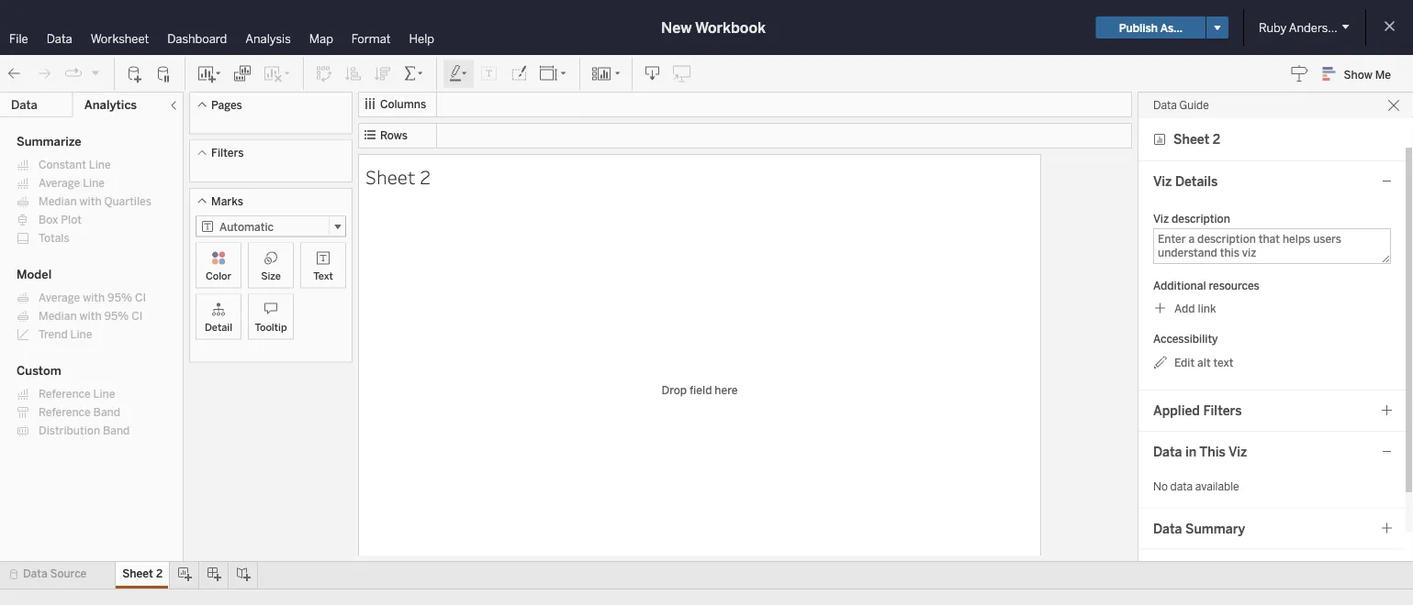 Task type: describe. For each thing, give the bounding box(es) containing it.
collapse image
[[168, 100, 179, 111]]

guide
[[1179, 99, 1209, 112]]

plot
[[61, 213, 82, 227]]

filters
[[211, 146, 244, 160]]

swap rows and columns image
[[315, 65, 333, 83]]

1 horizontal spatial 2
[[420, 164, 431, 189]]

sort ascending image
[[344, 65, 363, 83]]

95% for average with 95% ci
[[108, 292, 132, 305]]

resources
[[1209, 279, 1259, 292]]

duplicate image
[[233, 65, 252, 83]]

1 horizontal spatial sheet
[[365, 164, 416, 189]]

reference band
[[39, 406, 120, 420]]

line for average line
[[83, 177, 105, 190]]

detail
[[205, 321, 232, 334]]

line for reference line
[[93, 388, 115, 401]]

distribution
[[39, 425, 100, 438]]

with for median with quartiles
[[79, 195, 102, 208]]

show me button
[[1314, 60, 1408, 88]]

undo image
[[6, 65, 24, 83]]

new worksheet image
[[196, 65, 222, 83]]

totals
[[39, 232, 70, 245]]

Viz description text field
[[1153, 229, 1391, 264]]

data down undo image
[[11, 98, 37, 112]]

median with 95% ci
[[39, 310, 143, 323]]

size
[[261, 270, 281, 282]]

anderson
[[1289, 20, 1342, 35]]

constant
[[39, 158, 86, 172]]

no
[[1153, 480, 1168, 494]]

show labels image
[[480, 65, 499, 83]]

workbook
[[695, 19, 766, 36]]

publish as...
[[1119, 21, 1183, 34]]

average line
[[39, 177, 105, 190]]

median for median with 95% ci
[[39, 310, 77, 323]]

publish
[[1119, 21, 1158, 34]]

replay animation image
[[64, 65, 83, 83]]

0 horizontal spatial sheet 2
[[122, 568, 163, 581]]

average for average with 95% ci
[[39, 292, 80, 305]]

average with 95% ci
[[39, 292, 146, 305]]

me
[[1375, 68, 1391, 81]]

band for distribution band
[[103, 425, 130, 438]]

description
[[1172, 212, 1230, 225]]

pause auto updates image
[[155, 65, 174, 83]]

data guide
[[1153, 99, 1209, 112]]

data
[[1170, 480, 1193, 494]]

sort descending image
[[374, 65, 392, 83]]

line for constant line
[[89, 158, 111, 172]]

with for average with 95% ci
[[83, 292, 105, 305]]

accessibility
[[1153, 333, 1218, 346]]

dashboard
[[167, 31, 227, 46]]

here
[[715, 384, 738, 397]]

with for median with 95% ci
[[79, 310, 102, 323]]

data left source
[[23, 568, 47, 581]]

data up replay animation icon on the left top
[[47, 31, 72, 46]]

reference for reference line
[[39, 388, 91, 401]]

average for average line
[[39, 177, 80, 190]]

format workbook image
[[510, 65, 528, 83]]

text
[[313, 270, 333, 282]]

source
[[50, 568, 87, 581]]

highlight image
[[448, 65, 469, 83]]



Task type: locate. For each thing, give the bounding box(es) containing it.
color
[[206, 270, 231, 282]]

0 horizontal spatial 2
[[156, 568, 163, 581]]

1 average from the top
[[39, 177, 80, 190]]

download image
[[644, 65, 662, 83]]

box plot
[[39, 213, 82, 227]]

model
[[17, 268, 52, 282]]

2 reference from the top
[[39, 406, 91, 420]]

ruby anderson
[[1259, 20, 1342, 35]]

2 vertical spatial 2
[[156, 568, 163, 581]]

sheet 2 down guide
[[1173, 132, 1220, 147]]

trend
[[39, 328, 68, 342]]

available
[[1195, 480, 1239, 494]]

0 vertical spatial 2
[[1213, 132, 1220, 147]]

to use edit in desktop, save the workbook outside of personal space image
[[673, 65, 691, 83]]

worksheet
[[91, 31, 149, 46]]

ci down average with 95% ci
[[132, 310, 143, 323]]

columns
[[380, 98, 426, 111]]

box
[[39, 213, 58, 227]]

band
[[93, 406, 120, 420], [103, 425, 130, 438]]

median
[[39, 195, 77, 208], [39, 310, 77, 323]]

data
[[47, 31, 72, 46], [11, 98, 37, 112], [1153, 99, 1177, 112], [23, 568, 47, 581]]

1 vertical spatial reference
[[39, 406, 91, 420]]

trend line
[[39, 328, 92, 342]]

reference
[[39, 388, 91, 401], [39, 406, 91, 420]]

median for median with quartiles
[[39, 195, 77, 208]]

2 vertical spatial sheet 2
[[122, 568, 163, 581]]

field
[[690, 384, 712, 397]]

data source
[[23, 568, 87, 581]]

ci for average with 95% ci
[[135, 292, 146, 305]]

0 vertical spatial band
[[93, 406, 120, 420]]

reference line
[[39, 388, 115, 401]]

average
[[39, 177, 80, 190], [39, 292, 80, 305]]

sheet 2 down rows
[[365, 164, 431, 189]]

1 vertical spatial band
[[103, 425, 130, 438]]

band for reference band
[[93, 406, 120, 420]]

line up average line
[[89, 158, 111, 172]]

pages
[[211, 98, 242, 112]]

line for trend line
[[70, 328, 92, 342]]

new
[[661, 19, 692, 36]]

drop
[[662, 384, 687, 397]]

distribution band
[[39, 425, 130, 438]]

totals image
[[403, 65, 425, 83]]

1 vertical spatial 2
[[420, 164, 431, 189]]

0 vertical spatial sheet
[[1173, 132, 1210, 147]]

1 vertical spatial sheet 2
[[365, 164, 431, 189]]

quartiles
[[104, 195, 151, 208]]

as...
[[1160, 21, 1183, 34]]

median up "box plot"
[[39, 195, 77, 208]]

1 vertical spatial median
[[39, 310, 77, 323]]

sheet down guide
[[1173, 132, 1210, 147]]

1 vertical spatial ci
[[132, 310, 143, 323]]

help
[[409, 31, 434, 46]]

replay animation image
[[90, 67, 101, 78]]

2 horizontal spatial 2
[[1213, 132, 1220, 147]]

reference for reference band
[[39, 406, 91, 420]]

1 horizontal spatial sheet 2
[[365, 164, 431, 189]]

1 reference from the top
[[39, 388, 91, 401]]

with down average with 95% ci
[[79, 310, 102, 323]]

show
[[1344, 68, 1372, 81]]

ruby
[[1259, 20, 1287, 35]]

0 vertical spatial sheet 2
[[1173, 132, 1220, 147]]

new workbook
[[661, 19, 766, 36]]

reference up reference band
[[39, 388, 91, 401]]

2
[[1213, 132, 1220, 147], [420, 164, 431, 189], [156, 568, 163, 581]]

0 horizontal spatial sheet
[[122, 568, 153, 581]]

2 average from the top
[[39, 292, 80, 305]]

2 vertical spatial sheet
[[122, 568, 153, 581]]

95%
[[108, 292, 132, 305], [104, 310, 129, 323]]

0 vertical spatial with
[[79, 195, 102, 208]]

95% for median with 95% ci
[[104, 310, 129, 323]]

average down constant
[[39, 177, 80, 190]]

sheet right source
[[122, 568, 153, 581]]

constant line
[[39, 158, 111, 172]]

0 vertical spatial average
[[39, 177, 80, 190]]

viz description
[[1153, 212, 1230, 225]]

line
[[89, 158, 111, 172], [83, 177, 105, 190], [70, 328, 92, 342], [93, 388, 115, 401]]

1 median from the top
[[39, 195, 77, 208]]

line up "median with quartiles"
[[83, 177, 105, 190]]

with down average line
[[79, 195, 102, 208]]

data left guide
[[1153, 99, 1177, 112]]

2 down columns
[[420, 164, 431, 189]]

new data source image
[[126, 65, 144, 83]]

fit image
[[539, 65, 568, 83]]

band down reference band
[[103, 425, 130, 438]]

show/hide cards image
[[591, 65, 621, 83]]

data guide image
[[1291, 64, 1309, 83]]

0 vertical spatial ci
[[135, 292, 146, 305]]

sheet down rows
[[365, 164, 416, 189]]

2 right source
[[156, 568, 163, 581]]

publish as... button
[[1096, 17, 1206, 39]]

redo image
[[35, 65, 53, 83]]

ci up 'median with 95% ci'
[[135, 292, 146, 305]]

marks
[[211, 195, 243, 208]]

custom
[[17, 364, 61, 379]]

sheet
[[1173, 132, 1210, 147], [365, 164, 416, 189], [122, 568, 153, 581]]

analytics
[[84, 98, 137, 112]]

1 vertical spatial sheet
[[365, 164, 416, 189]]

2 vertical spatial with
[[79, 310, 102, 323]]

file
[[9, 31, 28, 46]]

0 vertical spatial reference
[[39, 388, 91, 401]]

line down 'median with 95% ci'
[[70, 328, 92, 342]]

0 vertical spatial 95%
[[108, 292, 132, 305]]

additional resources
[[1153, 279, 1259, 292]]

no data available
[[1153, 480, 1239, 494]]

with up 'median with 95% ci'
[[83, 292, 105, 305]]

tooltip
[[255, 321, 287, 334]]

2 median from the top
[[39, 310, 77, 323]]

map
[[309, 31, 333, 46]]

line up reference band
[[93, 388, 115, 401]]

1 vertical spatial average
[[39, 292, 80, 305]]

95% up 'median with 95% ci'
[[108, 292, 132, 305]]

reference up distribution
[[39, 406, 91, 420]]

additional
[[1153, 279, 1206, 292]]

average down model
[[39, 292, 80, 305]]

2 horizontal spatial sheet
[[1173, 132, 1210, 147]]

drop field here
[[662, 384, 738, 397]]

summarize
[[17, 135, 81, 149]]

ci for median with 95% ci
[[132, 310, 143, 323]]

rows
[[380, 129, 408, 142]]

show me
[[1344, 68, 1391, 81]]

0 vertical spatial median
[[39, 195, 77, 208]]

format
[[352, 31, 391, 46]]

band up distribution band
[[93, 406, 120, 420]]

2 up description
[[1213, 132, 1220, 147]]

median with quartiles
[[39, 195, 151, 208]]

analysis
[[245, 31, 291, 46]]

2 horizontal spatial sheet 2
[[1173, 132, 1220, 147]]

ci
[[135, 292, 146, 305], [132, 310, 143, 323]]

1 vertical spatial with
[[83, 292, 105, 305]]

viz
[[1153, 212, 1169, 225]]

clear sheet image
[[263, 65, 292, 83]]

95% down average with 95% ci
[[104, 310, 129, 323]]

sheet 2
[[1173, 132, 1220, 147], [365, 164, 431, 189], [122, 568, 163, 581]]

with
[[79, 195, 102, 208], [83, 292, 105, 305], [79, 310, 102, 323]]

sheet 2 right source
[[122, 568, 163, 581]]

1 vertical spatial 95%
[[104, 310, 129, 323]]

median up trend
[[39, 310, 77, 323]]



Task type: vqa. For each thing, say whether or not it's contained in the screenshot.
ADDITIONAL RESOURCES
yes



